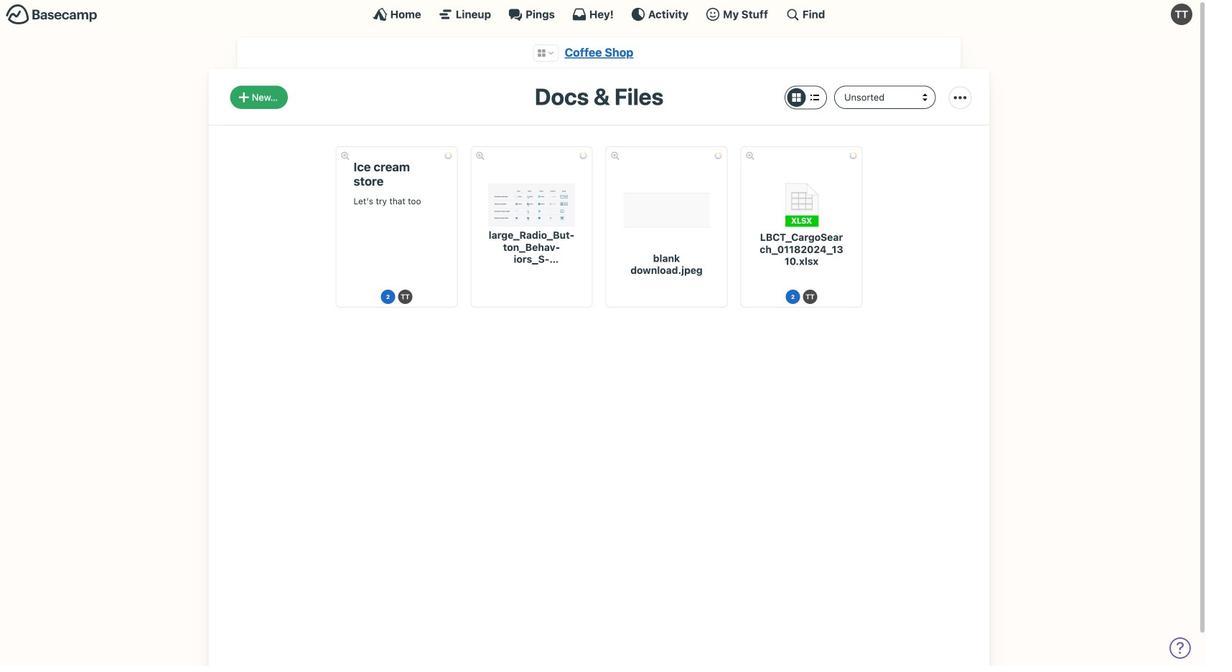 Task type: locate. For each thing, give the bounding box(es) containing it.
2 horizontal spatial terry turtle image
[[1171, 4, 1192, 25]]

switch accounts image
[[6, 4, 98, 26]]

main element
[[0, 0, 1198, 28]]

terry turtle image
[[1171, 4, 1192, 25], [398, 290, 412, 305], [803, 290, 817, 305]]



Task type: vqa. For each thing, say whether or not it's contained in the screenshot.
"(optional)"
no



Task type: describe. For each thing, give the bounding box(es) containing it.
1 horizontal spatial terry turtle image
[[803, 290, 817, 305]]

keyboard shortcut: ⌘ + / image
[[785, 7, 800, 22]]

0 horizontal spatial terry turtle image
[[398, 290, 412, 305]]



